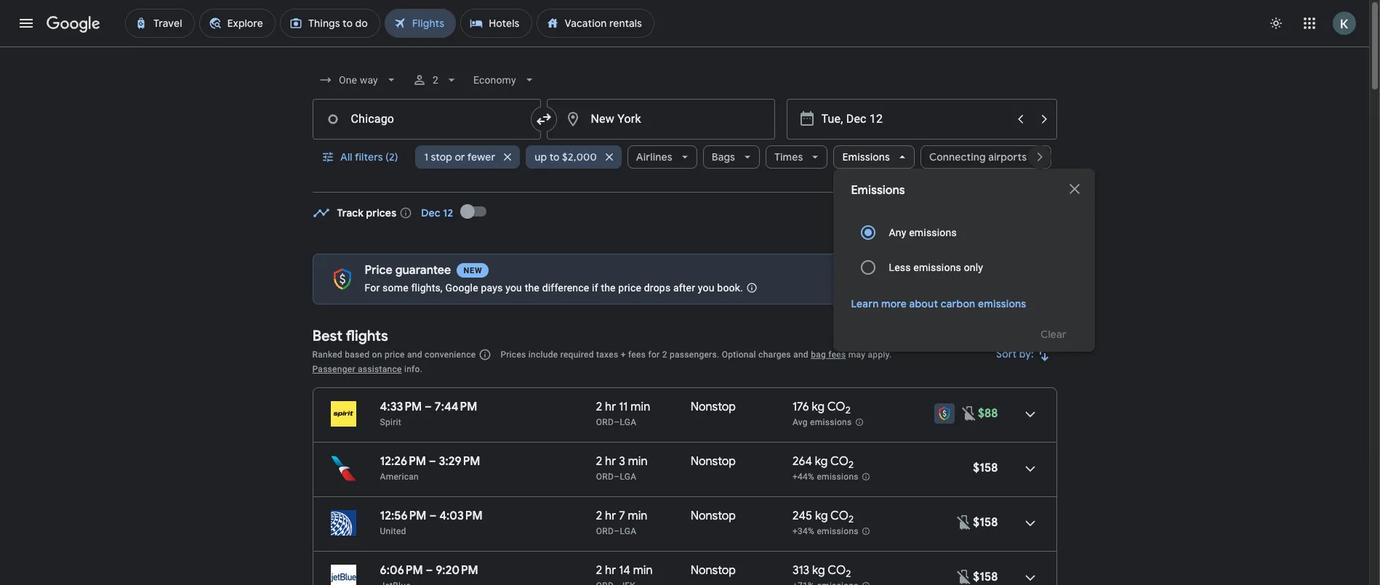 Task type: describe. For each thing, give the bounding box(es) containing it.
more
[[881, 297, 907, 311]]

to
[[550, 151, 560, 164]]

$158 for 313
[[973, 570, 998, 585]]

airlines button
[[628, 140, 697, 175]]

stop
[[431, 151, 452, 164]]

up to $2,000 button
[[526, 140, 622, 175]]

learn more about carbon emissions link
[[851, 297, 1027, 311]]

if
[[592, 282, 598, 294]]

bag fees button
[[811, 350, 846, 360]]

+44%
[[793, 472, 815, 482]]

kg for 176
[[812, 400, 825, 415]]

carbon
[[941, 297, 976, 311]]

2 hr 3 min ord – lga
[[596, 455, 648, 482]]

11
[[619, 400, 628, 415]]

change appearance image
[[1259, 6, 1294, 41]]

bag
[[811, 350, 826, 360]]

Departure text field
[[821, 100, 1008, 139]]

kg for 264
[[815, 455, 828, 469]]

connecting airports
[[929, 151, 1027, 164]]

(2)
[[385, 151, 398, 164]]

2 inside the 313 kg co 2
[[846, 568, 851, 581]]

total duration 2 hr 14 min. element
[[596, 564, 691, 580]]

learn
[[851, 297, 879, 311]]

88 US dollars text field
[[978, 407, 998, 421]]

2 inside 245 kg co 2
[[849, 514, 854, 526]]

swap origin and destination. image
[[535, 111, 552, 128]]

4:33 pm – 7:44 pm spirit
[[380, 400, 477, 428]]

1 fees from the left
[[628, 350, 646, 360]]

learn more about carbon emissions
[[851, 297, 1027, 311]]

2 fees from the left
[[829, 350, 846, 360]]

dec
[[421, 207, 441, 220]]

may
[[849, 350, 866, 360]]

next image
[[1022, 140, 1057, 175]]

1 vertical spatial emissions
[[851, 183, 905, 198]]

best flights
[[312, 327, 388, 345]]

Arrival time: 3:29 PM. text field
[[439, 455, 480, 469]]

12:56 pm
[[380, 509, 427, 524]]

include
[[529, 350, 558, 360]]

apply.
[[868, 350, 892, 360]]

none text field inside search box
[[312, 99, 541, 140]]

all
[[340, 151, 352, 164]]

by:
[[1019, 348, 1034, 361]]

ranked
[[312, 350, 343, 360]]

emissions option group
[[851, 215, 1078, 285]]

and inside "prices include required taxes + fees for 2 passengers. optional charges and bag fees may apply. passenger assistance"
[[794, 350, 809, 360]]

1
[[424, 151, 428, 164]]

nonstop for 2 hr 11 min
[[691, 400, 736, 415]]

none search field containing emissions
[[312, 63, 1096, 352]]

for
[[365, 282, 380, 294]]

313 kg co 2
[[793, 564, 851, 581]]

passenger assistance button
[[312, 364, 402, 375]]

all filters (2)
[[340, 151, 398, 164]]

6:06 pm – 9:20 pm
[[380, 564, 478, 578]]

ord for 2 hr 3 min
[[596, 472, 614, 482]]

2 button
[[407, 63, 465, 97]]

for some flights, google pays you the difference if the price drops after you book.
[[365, 282, 743, 294]]

7
[[619, 509, 625, 524]]

sort by: button
[[990, 337, 1057, 372]]

total duration 2 hr 3 min. element
[[596, 455, 691, 471]]

emissions for any emissions
[[909, 227, 957, 239]]

fewer
[[467, 151, 496, 164]]

book.
[[717, 282, 743, 294]]

Departure time: 12:26 PM. text field
[[380, 455, 426, 469]]

1 you from the left
[[506, 282, 522, 294]]

track
[[337, 207, 364, 220]]

$88
[[978, 407, 998, 421]]

2 inside 2 popup button
[[433, 74, 439, 86]]

1 the from the left
[[525, 282, 540, 294]]

less
[[889, 262, 911, 273]]

co for 176
[[827, 400, 846, 415]]

connecting
[[929, 151, 986, 164]]

best flights main content
[[312, 194, 1057, 585]]

2 hr 7 min ord – lga
[[596, 509, 648, 537]]

9:20 pm
[[436, 564, 478, 578]]

2 inside 2 hr 11 min ord – lga
[[596, 400, 602, 415]]

guarantee
[[395, 263, 451, 278]]

2 inside 176 kg co 2
[[846, 405, 851, 417]]

ord for 2 hr 7 min
[[596, 527, 614, 537]]

co for 245
[[831, 509, 849, 524]]

some
[[383, 282, 409, 294]]

pays
[[481, 282, 503, 294]]

spirit
[[380, 417, 401, 428]]

filters
[[354, 151, 383, 164]]

4:33 pm
[[380, 400, 422, 415]]

lga for 3
[[620, 472, 637, 482]]

after
[[673, 282, 695, 294]]

2 inside total duration 2 hr 14 min. element
[[596, 564, 602, 578]]

ranked based on price and convenience
[[312, 350, 476, 360]]

difference
[[542, 282, 589, 294]]

flight details. leaves o'hare international airport at 6:06 pm on tuesday, december 12 and arrives at john f. kennedy international airport at 9:20 pm on tuesday, december 12. image
[[1013, 561, 1048, 585]]

best
[[312, 327, 343, 345]]

passengers.
[[670, 350, 720, 360]]

1 vertical spatial price
[[385, 350, 405, 360]]

– inside 12:56 pm – 4:03 pm united
[[429, 509, 437, 524]]

bags
[[712, 151, 735, 164]]

ord for 2 hr 11 min
[[596, 417, 614, 428]]

– inside 2 hr 3 min ord – lga
[[614, 472, 620, 482]]

emissions button
[[834, 140, 915, 175]]

12:26 pm
[[380, 455, 426, 469]]

nonstop flight. element for 2 hr 7 min
[[691, 509, 736, 526]]

lga for 7
[[620, 527, 637, 537]]

hr for 11
[[605, 400, 616, 415]]

nonstop flight. element for 2 hr 3 min
[[691, 455, 736, 471]]

hr for 14
[[605, 564, 616, 578]]

264 kg co 2
[[793, 455, 854, 471]]

price guarantee
[[365, 263, 451, 278]]

google
[[445, 282, 478, 294]]

sort by:
[[996, 348, 1034, 361]]

airlines
[[636, 151, 673, 164]]

14
[[619, 564, 631, 578]]

4:03 pm
[[439, 509, 483, 524]]

connecting airports button
[[921, 140, 1052, 175]]

0 vertical spatial price
[[618, 282, 642, 294]]

1 158 us dollars text field from the top
[[973, 461, 998, 476]]

emissions right the carbon
[[978, 297, 1027, 311]]

prices include required taxes + fees for 2 passengers. optional charges and bag fees may apply. passenger assistance
[[312, 350, 892, 375]]

2 inside 2 hr 3 min ord – lga
[[596, 455, 602, 469]]

Departure time: 12:56 PM. text field
[[380, 509, 427, 524]]

any emissions
[[889, 227, 957, 239]]



Task type: vqa. For each thing, say whether or not it's contained in the screenshot.
grid
no



Task type: locate. For each thing, give the bounding box(es) containing it.
None search field
[[312, 63, 1096, 352]]

assistance
[[358, 364, 402, 375]]

sort
[[996, 348, 1017, 361]]

total duration 2 hr 7 min. element
[[596, 509, 691, 526]]

lga inside 2 hr 7 min ord – lga
[[620, 527, 637, 537]]

kg inside 176 kg co 2
[[812, 400, 825, 415]]

times button
[[766, 140, 828, 175]]

ord inside 2 hr 3 min ord – lga
[[596, 472, 614, 482]]

you
[[506, 282, 522, 294], [698, 282, 715, 294]]

price right on
[[385, 350, 405, 360]]

0 vertical spatial ord
[[596, 417, 614, 428]]

1 horizontal spatial price
[[618, 282, 642, 294]]

1 vertical spatial this price for this flight doesn't include overhead bin access. if you need a carry-on bag, use the bags filter to update prices. image
[[956, 568, 973, 585]]

kg
[[812, 400, 825, 415], [815, 455, 828, 469], [815, 509, 828, 524], [812, 564, 825, 578]]

3 nonstop flight. element from the top
[[691, 509, 736, 526]]

– right 4:33 pm
[[425, 400, 432, 415]]

the left the difference
[[525, 282, 540, 294]]

kg up avg emissions
[[812, 400, 825, 415]]

ord
[[596, 417, 614, 428], [596, 472, 614, 482], [596, 527, 614, 537]]

co right 313
[[828, 564, 846, 578]]

co inside 264 kg co 2
[[831, 455, 849, 469]]

12:26 pm – 3:29 pm american
[[380, 455, 480, 482]]

emissions
[[909, 227, 957, 239], [914, 262, 961, 273], [978, 297, 1027, 311], [810, 418, 852, 428], [817, 472, 859, 482], [817, 527, 859, 537]]

245
[[793, 509, 812, 524]]

bags button
[[703, 140, 760, 175]]

4 hr from the top
[[605, 564, 616, 578]]

4 nonstop flight. element from the top
[[691, 564, 736, 580]]

airports
[[988, 151, 1027, 164]]

2 vertical spatial lga
[[620, 527, 637, 537]]

kg inside the 313 kg co 2
[[812, 564, 825, 578]]

$158
[[973, 461, 998, 476], [973, 516, 998, 530], [973, 570, 998, 585]]

158 US dollars text field
[[973, 516, 998, 530]]

hr left 3
[[605, 455, 616, 469]]

required
[[560, 350, 594, 360]]

1 lga from the top
[[620, 417, 637, 428]]

flight details. leaves o'hare international airport at 4:33 pm on tuesday, december 12 and arrives at laguardia airport at 7:44 pm on tuesday, december 12. image
[[1013, 397, 1048, 432]]

flight details. leaves o'hare international airport at 12:56 pm on tuesday, december 12 and arrives at laguardia airport at 4:03 pm on tuesday, december 12. image
[[1013, 506, 1048, 541]]

2 the from the left
[[601, 282, 616, 294]]

min right 14
[[633, 564, 653, 578]]

2 hr 14 min
[[596, 564, 653, 578]]

2 nonstop from the top
[[691, 455, 736, 469]]

taxes
[[596, 350, 618, 360]]

+34% emissions
[[793, 527, 859, 537]]

prices
[[501, 350, 526, 360]]

emissions
[[843, 151, 890, 164], [851, 183, 905, 198]]

hr inside 2 hr 3 min ord – lga
[[605, 455, 616, 469]]

3 lga from the top
[[620, 527, 637, 537]]

emissions down 264 kg co 2
[[817, 472, 859, 482]]

leaves o'hare international airport at 4:33 pm on tuesday, december 12 and arrives at laguardia airport at 7:44 pm on tuesday, december 12. element
[[380, 400, 477, 415]]

lga
[[620, 417, 637, 428], [620, 472, 637, 482], [620, 527, 637, 537]]

american
[[380, 472, 419, 482]]

nonstop for 2 hr 14 min
[[691, 564, 736, 578]]

2 and from the left
[[794, 350, 809, 360]]

only
[[964, 262, 983, 273]]

any
[[889, 227, 907, 239]]

co
[[827, 400, 846, 415], [831, 455, 849, 469], [831, 509, 849, 524], [828, 564, 846, 578]]

1 vertical spatial lga
[[620, 472, 637, 482]]

passenger
[[312, 364, 355, 375]]

+
[[621, 350, 626, 360]]

ord inside 2 hr 7 min ord – lga
[[596, 527, 614, 537]]

$158 left flight details. leaves o'hare international airport at 6:06 pm on tuesday, december 12 and arrives at john f. kennedy international airport at 9:20 pm on tuesday, december 12. icon
[[973, 570, 998, 585]]

2 $158 from the top
[[973, 516, 998, 530]]

hr left 7 on the left of the page
[[605, 509, 616, 524]]

– down 3
[[614, 472, 620, 482]]

min right 7 on the left of the page
[[628, 509, 648, 524]]

– left 4:03 pm text field
[[429, 509, 437, 524]]

flights,
[[411, 282, 443, 294]]

12:56 pm – 4:03 pm united
[[380, 509, 483, 537]]

this price for this flight doesn't include overhead bin access. if you need a carry-on bag, use the bags filter to update prices. image down this price for this flight doesn't include overhead bin access. if you need a carry-on bag, use the bags filter to update prices. icon
[[956, 568, 973, 585]]

Arrival time: 7:44 PM. text field
[[435, 400, 477, 415]]

None field
[[312, 67, 404, 93], [468, 67, 543, 93], [312, 67, 404, 93], [468, 67, 543, 93]]

$158 left flight details. leaves o'hare international airport at 12:56 pm on tuesday, december 12 and arrives at laguardia airport at 4:03 pm on tuesday, december 12. icon
[[973, 516, 998, 530]]

leaves o'hare international airport at 6:06 pm on tuesday, december 12 and arrives at john f. kennedy international airport at 9:20 pm on tuesday, december 12. element
[[380, 564, 478, 578]]

or
[[455, 151, 465, 164]]

price left drops
[[618, 282, 642, 294]]

158 US dollars text field
[[973, 461, 998, 476], [973, 570, 998, 585]]

emissions down emissions popup button
[[851, 183, 905, 198]]

hr inside 2 hr 11 min ord – lga
[[605, 400, 616, 415]]

None text field
[[547, 99, 775, 140]]

close dialog image
[[1067, 180, 1084, 198]]

nonstop flight. element for 2 hr 11 min
[[691, 400, 736, 417]]

1 nonstop from the top
[[691, 400, 736, 415]]

1 horizontal spatial and
[[794, 350, 809, 360]]

3
[[619, 455, 625, 469]]

lga down 11
[[620, 417, 637, 428]]

min right 11
[[631, 400, 650, 415]]

2 inside 2 hr 7 min ord – lga
[[596, 509, 602, 524]]

0 horizontal spatial fees
[[628, 350, 646, 360]]

– inside 2 hr 11 min ord – lga
[[614, 417, 620, 428]]

co up +44% emissions
[[831, 455, 849, 469]]

loading results progress bar
[[0, 47, 1369, 49]]

based
[[345, 350, 370, 360]]

kg inside 245 kg co 2
[[815, 509, 828, 524]]

leaves o'hare international airport at 12:56 pm on tuesday, december 12 and arrives at laguardia airport at 4:03 pm on tuesday, december 12. element
[[380, 509, 483, 524]]

Departure time: 4:33 PM. text field
[[380, 400, 422, 415]]

co up avg emissions
[[827, 400, 846, 415]]

min
[[631, 400, 650, 415], [628, 455, 648, 469], [628, 509, 648, 524], [633, 564, 653, 578]]

hr left 11
[[605, 400, 616, 415]]

3 nonstop from the top
[[691, 509, 736, 524]]

4 nonstop from the top
[[691, 564, 736, 578]]

lga down 3
[[620, 472, 637, 482]]

emissions for less emissions only
[[914, 262, 961, 273]]

co inside 245 kg co 2
[[831, 509, 849, 524]]

the
[[525, 282, 540, 294], [601, 282, 616, 294]]

total duration 2 hr 11 min. element
[[596, 400, 691, 417]]

1 horizontal spatial fees
[[829, 350, 846, 360]]

1 horizontal spatial the
[[601, 282, 616, 294]]

0 vertical spatial $158
[[973, 461, 998, 476]]

hr for 7
[[605, 509, 616, 524]]

2 158 us dollars text field from the top
[[973, 570, 998, 585]]

kg up +44% emissions
[[815, 455, 828, 469]]

emissions for +44% emissions
[[817, 472, 859, 482]]

– down 11
[[614, 417, 620, 428]]

min inside 2 hr 11 min ord – lga
[[631, 400, 650, 415]]

– inside 2 hr 7 min ord – lga
[[614, 527, 620, 537]]

nonstop flight. element
[[691, 400, 736, 417], [691, 455, 736, 471], [691, 509, 736, 526], [691, 564, 736, 580]]

co for 313
[[828, 564, 846, 578]]

– down 7 on the left of the page
[[614, 527, 620, 537]]

ord inside 2 hr 11 min ord – lga
[[596, 417, 614, 428]]

main menu image
[[17, 15, 35, 32]]

prices
[[366, 207, 397, 220]]

+44% emissions
[[793, 472, 859, 482]]

$2,000
[[562, 151, 597, 164]]

1 vertical spatial 158 us dollars text field
[[973, 570, 998, 585]]

on
[[372, 350, 382, 360]]

2 inside "prices include required taxes + fees for 2 passengers. optional charges and bag fees may apply. passenger assistance"
[[662, 350, 667, 360]]

and left the 'convenience'
[[407, 350, 422, 360]]

2 lga from the top
[[620, 472, 637, 482]]

for
[[648, 350, 660, 360]]

optional
[[722, 350, 756, 360]]

all filters (2) button
[[312, 140, 410, 175]]

learn more about ranking image
[[479, 348, 492, 361]]

0 vertical spatial 158 us dollars text field
[[973, 461, 998, 476]]

fees right "bag"
[[829, 350, 846, 360]]

you right after
[[698, 282, 715, 294]]

co up '+34% emissions'
[[831, 509, 849, 524]]

2 hr 11 min ord – lga
[[596, 400, 650, 428]]

min inside 2 hr 7 min ord – lga
[[628, 509, 648, 524]]

176 kg co 2
[[793, 400, 851, 417]]

nonstop flight. element for 2 hr 14 min
[[691, 564, 736, 580]]

this price for this flight doesn't include overhead bin access. if you need a carry-on bag, use the bags filter to update prices. image
[[956, 514, 973, 531]]

fees
[[628, 350, 646, 360], [829, 350, 846, 360]]

0 vertical spatial this price for this flight doesn't include overhead bin access. if you need a carry-on bag, use the bags filter to update prices. image
[[961, 405, 978, 422]]

avg
[[793, 418, 808, 428]]

0 vertical spatial emissions
[[843, 151, 890, 164]]

up
[[535, 151, 547, 164]]

lga for 11
[[620, 417, 637, 428]]

3 $158 from the top
[[973, 570, 998, 585]]

158 us dollars text field left flight details. leaves o'hare international airport at 6:06 pm on tuesday, december 12 and arrives at john f. kennedy international airport at 9:20 pm on tuesday, december 12. icon
[[973, 570, 998, 585]]

2 vertical spatial $158
[[973, 570, 998, 585]]

– inside 12:26 pm – 3:29 pm american
[[429, 455, 436, 469]]

about
[[910, 297, 938, 311]]

0 horizontal spatial price
[[385, 350, 405, 360]]

this price for this flight doesn't include overhead bin access. if you need a carry-on bag, use the bags filter to update prices. image
[[961, 405, 978, 422], [956, 568, 973, 585]]

ord down total duration 2 hr 11 min. element
[[596, 417, 614, 428]]

min for 2 hr 3 min
[[628, 455, 648, 469]]

min for 2 hr 7 min
[[628, 509, 648, 524]]

find the best price region
[[312, 194, 1057, 242]]

nonstop for 2 hr 7 min
[[691, 509, 736, 524]]

kg for 313
[[812, 564, 825, 578]]

the right if
[[601, 282, 616, 294]]

leaves o'hare international airport at 12:26 pm on tuesday, december 12 and arrives at laguardia airport at 3:29 pm on tuesday, december 12. element
[[380, 455, 480, 469]]

hr left 14
[[605, 564, 616, 578]]

less emissions only
[[889, 262, 983, 273]]

–
[[425, 400, 432, 415], [614, 417, 620, 428], [429, 455, 436, 469], [614, 472, 620, 482], [429, 509, 437, 524], [614, 527, 620, 537], [426, 564, 433, 578]]

charges
[[759, 350, 791, 360]]

hr for 3
[[605, 455, 616, 469]]

2 you from the left
[[698, 282, 715, 294]]

emissions down 245 kg co 2
[[817, 527, 859, 537]]

313
[[793, 564, 810, 578]]

ord down total duration 2 hr 7 min. element
[[596, 527, 614, 537]]

2 inside 264 kg co 2
[[849, 459, 854, 471]]

flight details. leaves o'hare international airport at 12:26 pm on tuesday, december 12 and arrives at laguardia airport at 3:29 pm on tuesday, december 12. image
[[1013, 452, 1048, 487]]

2 ord from the top
[[596, 472, 614, 482]]

158 us dollars text field left flight details. leaves o'hare international airport at 12:26 pm on tuesday, december 12 and arrives at laguardia airport at 3:29 pm on tuesday, december 12. image
[[973, 461, 998, 476]]

12
[[443, 207, 453, 220]]

flights
[[346, 327, 388, 345]]

emissions left the only
[[914, 262, 961, 273]]

0 horizontal spatial you
[[506, 282, 522, 294]]

3 hr from the top
[[605, 509, 616, 524]]

1 stop or fewer
[[424, 151, 496, 164]]

hr inside 2 hr 7 min ord – lga
[[605, 509, 616, 524]]

– left arrival time: 9:20 pm. text field
[[426, 564, 433, 578]]

learn more about price guarantee image
[[734, 271, 769, 306]]

2 nonstop flight. element from the top
[[691, 455, 736, 471]]

co inside the 313 kg co 2
[[828, 564, 846, 578]]

lga inside 2 hr 11 min ord – lga
[[620, 417, 637, 428]]

7:44 pm
[[435, 400, 477, 415]]

min inside 2 hr 3 min ord – lga
[[628, 455, 648, 469]]

Arrival time: 9:20 PM. text field
[[436, 564, 478, 578]]

0 horizontal spatial and
[[407, 350, 422, 360]]

avg emissions
[[793, 418, 852, 428]]

$158 for 245
[[973, 516, 998, 530]]

emissions for avg emissions
[[810, 418, 852, 428]]

1 vertical spatial ord
[[596, 472, 614, 482]]

min for 2 hr 11 min
[[631, 400, 650, 415]]

min right 3
[[628, 455, 648, 469]]

1 horizontal spatial you
[[698, 282, 715, 294]]

2 vertical spatial ord
[[596, 527, 614, 537]]

united
[[380, 527, 406, 537]]

1 stop or fewer button
[[415, 140, 520, 175]]

convenience
[[425, 350, 476, 360]]

emissions down departure text field
[[843, 151, 890, 164]]

fees right +
[[628, 350, 646, 360]]

emissions for +34% emissions
[[817, 527, 859, 537]]

lga inside 2 hr 3 min ord – lga
[[620, 472, 637, 482]]

New feature text field
[[457, 263, 489, 278]]

dec 12
[[421, 207, 453, 220]]

track prices
[[337, 207, 397, 220]]

3:29 pm
[[439, 455, 480, 469]]

1 ord from the top
[[596, 417, 614, 428]]

245 kg co 2
[[793, 509, 854, 526]]

1 and from the left
[[407, 350, 422, 360]]

Departure time: 6:06 PM. text field
[[380, 564, 423, 578]]

2 hr from the top
[[605, 455, 616, 469]]

1 hr from the top
[[605, 400, 616, 415]]

2
[[433, 74, 439, 86], [662, 350, 667, 360], [596, 400, 602, 415], [846, 405, 851, 417], [596, 455, 602, 469], [849, 459, 854, 471], [596, 509, 602, 524], [849, 514, 854, 526], [596, 564, 602, 578], [846, 568, 851, 581]]

this price for this flight doesn't include overhead bin access. if you need a carry-on bag, use the bags filter to update prices. image left the flight details. leaves o'hare international airport at 4:33 pm on tuesday, december 12 and arrives at laguardia airport at 7:44 pm on tuesday, december 12. icon
[[961, 405, 978, 422]]

None text field
[[312, 99, 541, 140]]

emissions down 176 kg co 2
[[810, 418, 852, 428]]

0 horizontal spatial the
[[525, 282, 540, 294]]

kg right 313
[[812, 564, 825, 578]]

ord down total duration 2 hr 3 min. "element"
[[596, 472, 614, 482]]

emissions inside emissions popup button
[[843, 151, 890, 164]]

co for 264
[[831, 455, 849, 469]]

1 vertical spatial $158
[[973, 516, 998, 530]]

– inside "4:33 pm – 7:44 pm spirit"
[[425, 400, 432, 415]]

drops
[[644, 282, 671, 294]]

– left 3:29 pm text box
[[429, 455, 436, 469]]

kg for 245
[[815, 509, 828, 524]]

176
[[793, 400, 809, 415]]

co inside 176 kg co 2
[[827, 400, 846, 415]]

0 vertical spatial lga
[[620, 417, 637, 428]]

$158 left flight details. leaves o'hare international airport at 12:26 pm on tuesday, december 12 and arrives at laguardia airport at 3:29 pm on tuesday, december 12. image
[[973, 461, 998, 476]]

lga down 7 on the left of the page
[[620, 527, 637, 537]]

nonstop for 2 hr 3 min
[[691, 455, 736, 469]]

times
[[775, 151, 803, 164]]

emissions up the less emissions only
[[909, 227, 957, 239]]

kg up '+34% emissions'
[[815, 509, 828, 524]]

Arrival time: 4:03 PM. text field
[[439, 509, 483, 524]]

and left "bag"
[[794, 350, 809, 360]]

kg inside 264 kg co 2
[[815, 455, 828, 469]]

learn more about tracked prices image
[[399, 207, 413, 220]]

1 $158 from the top
[[973, 461, 998, 476]]

1 nonstop flight. element from the top
[[691, 400, 736, 417]]

3 ord from the top
[[596, 527, 614, 537]]

you right the pays
[[506, 282, 522, 294]]



